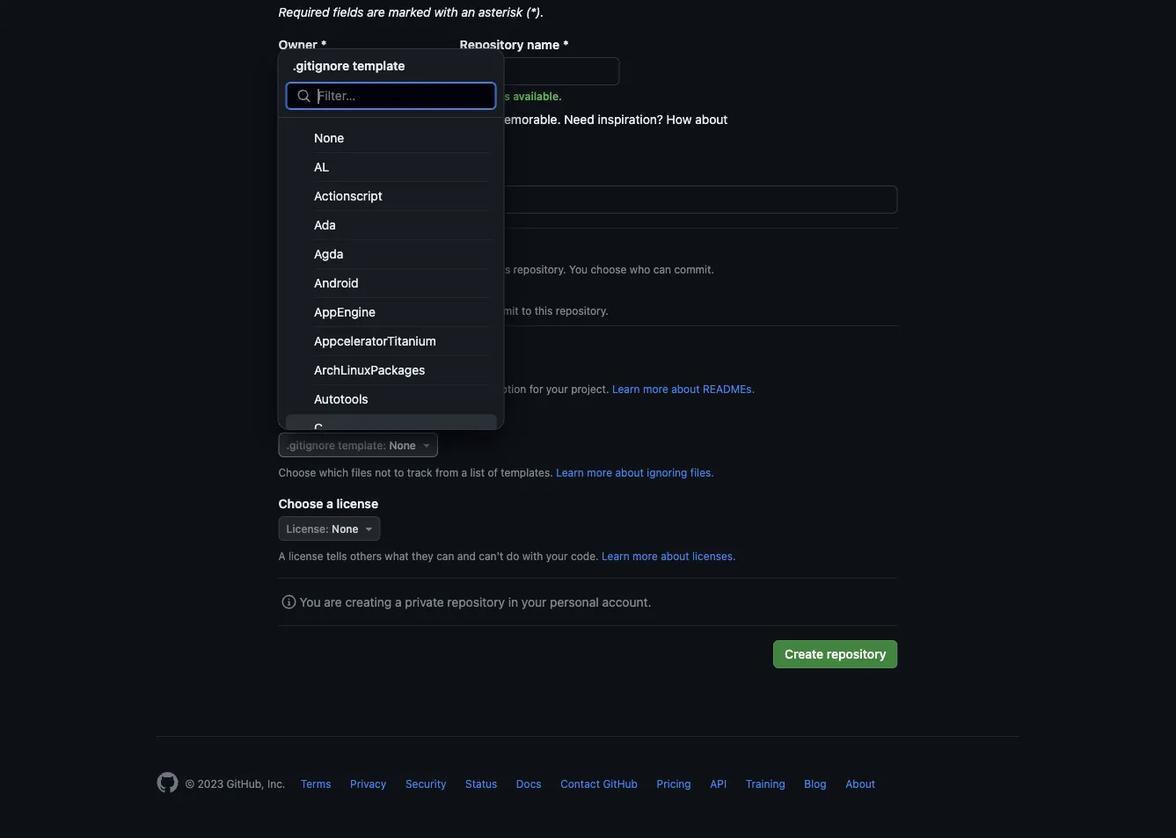 Task type: describe. For each thing, give the bounding box(es) containing it.
template for .gitignore template
[[353, 58, 405, 73]]

api
[[711, 778, 727, 791]]

.gitignore for .gitignore template
[[293, 58, 350, 73]]

private
[[335, 286, 377, 301]]

do
[[507, 550, 520, 563]]

marked
[[389, 4, 431, 19]]

Add a README file checkbox
[[279, 364, 293, 379]]

are inside great repository names are short and memorable. need inspiration? how about special-computing-machine
[[415, 112, 433, 126]]

choose for choose which files not to track from a list of templates. learn more about ignoring files.
[[279, 467, 316, 479]]

internet
[[409, 263, 448, 276]]

can right internet
[[451, 263, 469, 276]]

owner
[[279, 37, 318, 51]]

johnsmith43233
[[315, 64, 411, 78]]

homepage image
[[157, 773, 178, 794]]

archlinuxpackages
[[314, 363, 425, 378]]

github
[[603, 778, 638, 791]]

sc 9kayk9 0 image
[[282, 596, 296, 610]]

1 vertical spatial license
[[289, 550, 324, 563]]

1 vertical spatial learn
[[557, 467, 584, 479]]

repository inside "button"
[[827, 647, 887, 662]]

rep1 is available.
[[474, 90, 562, 102]]

Template filter text field
[[318, 83, 496, 109]]

need
[[565, 112, 595, 126]]

available.
[[513, 90, 562, 102]]

tells
[[327, 550, 347, 563]]

create repository
[[785, 647, 887, 662]]

readmes.
[[703, 383, 755, 395]]

.gitignore template : none
[[287, 439, 416, 452]]

public
[[335, 245, 372, 259]]

who inside private you choose who can see and commit to this repository.
[[396, 305, 416, 317]]

machine
[[397, 135, 447, 150]]

choose a license
[[279, 496, 379, 511]]

private
[[405, 595, 444, 610]]

2 vertical spatial learn
[[602, 550, 630, 563]]

© 2023 github, inc.
[[185, 778, 286, 791]]

contact github link
[[561, 778, 638, 791]]

2 vertical spatial and
[[458, 550, 476, 563]]

learn more about ignoring files. link
[[557, 467, 715, 479]]

Private radio
[[279, 295, 293, 309]]

short
[[436, 112, 466, 126]]

create repository button
[[774, 641, 898, 669]]

about inside add a readme file this is where you can write a long description for your project. learn more about readmes.
[[672, 383, 700, 395]]

add a readme file this is where you can write a long description for your project. learn more about readmes.
[[300, 364, 755, 395]]

lock image
[[307, 290, 328, 311]]

Public radio
[[279, 254, 293, 268]]

about left licenses.
[[661, 550, 690, 563]]

licenses.
[[693, 550, 736, 563]]

the
[[390, 263, 406, 276]]

2 vertical spatial you
[[300, 595, 321, 610]]

initialize this repository with:
[[279, 342, 450, 357]]

pricing link
[[657, 778, 692, 791]]

you inside private you choose who can see and commit to this repository.
[[335, 305, 353, 317]]

commit
[[482, 305, 519, 317]]

see inside public anyone on the internet can see this repository. you choose who can commit.
[[472, 263, 490, 276]]

add .gitignore
[[279, 413, 362, 427]]

1 vertical spatial .gitignore
[[305, 413, 362, 427]]

others
[[350, 550, 382, 563]]

a left the "long"
[[438, 383, 443, 395]]

1 horizontal spatial :
[[383, 439, 387, 452]]

footer containing © 2023 github, inc.
[[143, 737, 1034, 838]]

creating
[[345, 595, 392, 610]]

initialize
[[279, 342, 328, 357]]

required fields are marked with an asterisk (*).
[[279, 4, 544, 19]]

files
[[352, 467, 372, 479]]

terms
[[301, 778, 331, 791]]

add for add .gitignore
[[279, 413, 302, 427]]

about left ignoring
[[616, 467, 644, 479]]

1 vertical spatial more
[[587, 467, 613, 479]]

anyone
[[335, 263, 372, 276]]

public anyone on the internet can see this repository. you choose who can commit.
[[335, 245, 715, 276]]

you
[[368, 383, 386, 395]]

.gitignore for .gitignore template : none
[[287, 439, 335, 452]]

repository up file
[[356, 342, 417, 357]]

al
[[314, 160, 329, 174]]

github,
[[227, 778, 265, 791]]

personal
[[550, 595, 599, 610]]

rep1
[[474, 90, 499, 102]]

templates.
[[501, 467, 554, 479]]

privacy
[[350, 778, 387, 791]]

see inside private you choose who can see and commit to this repository.
[[440, 305, 458, 317]]

choose inside private you choose who can see and commit to this repository.
[[356, 305, 393, 317]]

more inside add a readme file this is where you can write a long description for your project. learn more about readmes.
[[643, 383, 669, 395]]

1 vertical spatial none
[[389, 439, 416, 452]]

can inside private you choose who can see and commit to this repository.
[[419, 305, 437, 317]]

of
[[488, 467, 498, 479]]

ada
[[314, 218, 336, 232]]

1 vertical spatial to
[[394, 467, 404, 479]]

write
[[410, 383, 435, 395]]

learn more about readmes. link
[[613, 383, 755, 395]]

2023
[[198, 778, 224, 791]]

0 horizontal spatial are
[[324, 595, 342, 610]]

on
[[375, 263, 387, 276]]

api link
[[711, 778, 727, 791]]

docs link
[[517, 778, 542, 791]]

create
[[785, 647, 824, 662]]

and inside private you choose who can see and commit to this repository.
[[461, 305, 479, 317]]

code.
[[571, 550, 599, 563]]

this
[[300, 383, 321, 395]]

a left list
[[462, 467, 468, 479]]

can left commit.
[[654, 263, 672, 276]]

status link
[[466, 778, 498, 791]]

can't
[[479, 550, 504, 563]]

from
[[436, 467, 459, 479]]

and inside great repository names are short and memorable. need inspiration? how about special-computing-machine
[[469, 112, 491, 126]]

a
[[279, 550, 286, 563]]

terms link
[[301, 778, 331, 791]]



Task type: locate. For each thing, give the bounding box(es) containing it.
learn right templates.
[[557, 467, 584, 479]]

choose up license
[[279, 496, 324, 511]]

about inside great repository names are short and memorable. need inspiration? how about special-computing-machine
[[696, 112, 728, 126]]

0 vertical spatial license
[[337, 496, 379, 511]]

more up 'account.'
[[633, 550, 658, 563]]

2 horizontal spatial you
[[570, 263, 588, 276]]

a up autotools
[[327, 364, 334, 379]]

can
[[451, 263, 469, 276], [654, 263, 672, 276], [419, 305, 437, 317], [389, 383, 407, 395], [437, 550, 455, 563]]

more
[[643, 383, 669, 395], [587, 467, 613, 479], [633, 550, 658, 563]]

1 horizontal spatial is
[[502, 90, 511, 102]]

check circle fill image
[[460, 91, 471, 101]]

.gitignore
[[293, 58, 350, 73], [305, 413, 362, 427], [287, 439, 335, 452]]

:
[[383, 439, 387, 452], [326, 523, 329, 535]]

triangle down image
[[418, 64, 432, 78], [420, 438, 434, 452], [362, 522, 376, 536]]

repo image
[[307, 248, 328, 270]]

1 vertical spatial see
[[440, 305, 458, 317]]

are left creating
[[324, 595, 342, 610]]

repository. down public anyone on the internet can see this repository. you choose who can commit.
[[556, 305, 609, 317]]

about right how
[[696, 112, 728, 126]]

license
[[287, 523, 326, 535]]

repository. up commit
[[514, 263, 567, 276]]

.gitignore down the owner *
[[293, 58, 350, 73]]

none
[[314, 131, 344, 145], [389, 439, 416, 452], [332, 523, 359, 535]]

repository up computing-
[[313, 112, 371, 126]]

1 choose from the top
[[279, 467, 316, 479]]

files.
[[691, 467, 715, 479]]

2 vertical spatial this
[[331, 342, 353, 357]]

your right for
[[547, 383, 568, 395]]

a up license : none
[[327, 496, 334, 511]]

triangle down image up others
[[362, 522, 376, 536]]

1 vertical spatial add
[[279, 413, 302, 427]]

triangle down image inside johnsmith43233 popup button
[[418, 64, 432, 78]]

1 horizontal spatial see
[[472, 263, 490, 276]]

android
[[314, 276, 358, 290]]

0 vertical spatial with
[[434, 4, 458, 19]]

(*).
[[526, 4, 544, 19]]

ignoring
[[647, 467, 688, 479]]

they
[[412, 550, 434, 563]]

0 horizontal spatial is
[[324, 383, 332, 395]]

this up commit
[[493, 263, 511, 276]]

none up al
[[314, 131, 344, 145]]

this up readme
[[331, 342, 353, 357]]

0 horizontal spatial choose
[[356, 305, 393, 317]]

more right project.
[[643, 383, 669, 395]]

who
[[630, 263, 651, 276], [396, 305, 416, 317]]

1 vertical spatial triangle down image
[[420, 438, 434, 452]]

* right owner
[[321, 37, 327, 51]]

project.
[[571, 383, 610, 395]]

1 vertical spatial with
[[523, 550, 543, 563]]

triangle down image left /
[[418, 64, 432, 78]]

repository name *
[[460, 37, 569, 51]]

0 vertical spatial who
[[630, 263, 651, 276]]

appceleratortitanium
[[314, 334, 436, 349]]

special-
[[279, 135, 327, 150]]

1 horizontal spatial this
[[493, 263, 511, 276]]

choose for choose a license
[[279, 496, 324, 511]]

1 * from the left
[[321, 37, 327, 51]]

not
[[375, 467, 391, 479]]

this inside private you choose who can see and commit to this repository.
[[535, 305, 553, 317]]

your inside add a readme file this is where you can write a long description for your project. learn more about readmes.
[[547, 383, 568, 395]]

footer
[[143, 737, 1034, 838]]

is right this
[[324, 383, 332, 395]]

choose which files not to track from a list of templates. learn more about ignoring files.
[[279, 467, 715, 479]]

choose left which
[[279, 467, 316, 479]]

which
[[319, 467, 349, 479]]

are right fields
[[367, 4, 385, 19]]

learn inside add a readme file this is where you can write a long description for your project. learn more about readmes.
[[613, 383, 640, 395]]

add inside add a readme file this is where you can write a long description for your project. learn more about readmes.
[[300, 364, 323, 379]]

and left commit
[[461, 305, 479, 317]]

about left readmes. on the right top of the page
[[672, 383, 700, 395]]

computing-
[[327, 135, 397, 150]]

to
[[522, 305, 532, 317], [394, 467, 404, 479]]

to right not
[[394, 467, 404, 479]]

repository left in
[[448, 595, 505, 610]]

0 vertical spatial and
[[469, 112, 491, 126]]

private you choose who can see and commit to this repository.
[[335, 286, 609, 317]]

0 vertical spatial your
[[547, 383, 568, 395]]

choose down "private"
[[356, 305, 393, 317]]

0 vertical spatial to
[[522, 305, 532, 317]]

0 horizontal spatial with
[[434, 4, 458, 19]]

owner *
[[279, 37, 327, 51]]

fields
[[333, 4, 364, 19]]

you are creating a private repository in your personal account.
[[300, 595, 652, 610]]

.gitignore down autotools
[[305, 413, 362, 427]]

pricing
[[657, 778, 692, 791]]

0 vertical spatial see
[[472, 263, 490, 276]]

who left commit.
[[630, 263, 651, 276]]

template for .gitignore template : none
[[338, 439, 383, 452]]

description (optional)
[[279, 165, 401, 180]]

see up private you choose who can see and commit to this repository.
[[472, 263, 490, 276]]

security
[[406, 778, 447, 791]]

with:
[[420, 342, 450, 357]]

this inside public anyone on the internet can see this repository. you choose who can commit.
[[493, 263, 511, 276]]

repository
[[313, 112, 371, 126], [356, 342, 417, 357], [448, 595, 505, 610], [827, 647, 887, 662]]

license : none
[[287, 523, 359, 535]]

Repository text field
[[461, 58, 619, 85]]

learn more about licenses. link
[[602, 550, 736, 563]]

1 horizontal spatial who
[[630, 263, 651, 276]]

description
[[471, 383, 527, 395]]

is
[[502, 90, 511, 102], [324, 383, 332, 395]]

your
[[547, 383, 568, 395], [546, 550, 568, 563], [522, 595, 547, 610]]

who down the
[[396, 305, 416, 317]]

1 horizontal spatial *
[[564, 37, 569, 51]]

1 vertical spatial and
[[461, 305, 479, 317]]

2 vertical spatial none
[[332, 523, 359, 535]]

0 horizontal spatial *
[[321, 37, 327, 51]]

and left the can't
[[458, 550, 476, 563]]

1 horizontal spatial choose
[[591, 263, 627, 276]]

choose inside public anyone on the internet can see this repository. you choose who can commit.
[[591, 263, 627, 276]]

triangle down image for choose a license
[[362, 522, 376, 536]]

long
[[446, 383, 468, 395]]

see up with:
[[440, 305, 458, 317]]

privacy link
[[350, 778, 387, 791]]

0 horizontal spatial you
[[300, 595, 321, 610]]

0 vertical spatial repository.
[[514, 263, 567, 276]]

great
[[279, 112, 310, 126]]

1 vertical spatial are
[[415, 112, 433, 126]]

asterisk
[[479, 4, 523, 19]]

0 horizontal spatial license
[[289, 550, 324, 563]]

2 vertical spatial more
[[633, 550, 658, 563]]

2 vertical spatial .gitignore
[[287, 439, 335, 452]]

can down file
[[389, 383, 407, 395]]

are up machine
[[415, 112, 433, 126]]

0 horizontal spatial who
[[396, 305, 416, 317]]

names
[[374, 112, 412, 126]]

1 vertical spatial template
[[338, 439, 383, 452]]

1 vertical spatial this
[[535, 305, 553, 317]]

0 vertical spatial are
[[367, 4, 385, 19]]

commit.
[[675, 263, 715, 276]]

0 horizontal spatial this
[[331, 342, 353, 357]]

is right rep1
[[502, 90, 511, 102]]

a left private
[[395, 595, 402, 610]]

0 vertical spatial you
[[570, 263, 588, 276]]

johnsmith43233 button
[[279, 57, 440, 85]]

your right in
[[522, 595, 547, 610]]

search image
[[297, 89, 311, 103]]

readme
[[337, 364, 388, 379]]

1 vertical spatial choose
[[356, 305, 393, 317]]

with right do
[[523, 550, 543, 563]]

/
[[447, 57, 453, 82]]

repository right create
[[827, 647, 887, 662]]

this right commit
[[535, 305, 553, 317]]

1 vertical spatial who
[[396, 305, 416, 317]]

0 vertical spatial add
[[300, 364, 323, 379]]

1 vertical spatial :
[[326, 523, 329, 535]]

description
[[279, 165, 347, 180]]

©
[[185, 778, 195, 791]]

about
[[846, 778, 876, 791]]

about link
[[846, 778, 876, 791]]

license right a
[[289, 550, 324, 563]]

0 horizontal spatial see
[[440, 305, 458, 317]]

and down rep1
[[469, 112, 491, 126]]

template up template filter text box
[[353, 58, 405, 73]]

with left 'an'
[[434, 4, 458, 19]]

0 horizontal spatial to
[[394, 467, 404, 479]]

1 horizontal spatial with
[[523, 550, 543, 563]]

contact
[[561, 778, 600, 791]]

2 horizontal spatial this
[[535, 305, 553, 317]]

add
[[300, 364, 323, 379], [279, 413, 302, 427]]

(optional)
[[350, 167, 401, 180]]

is inside add a readme file this is where you can write a long description for your project. learn more about readmes.
[[324, 383, 332, 395]]

* right name
[[564, 37, 569, 51]]

agda
[[314, 247, 343, 261]]

license
[[337, 496, 379, 511], [289, 550, 324, 563]]

learn right "code."
[[602, 550, 630, 563]]

0 vertical spatial choose
[[591, 263, 627, 276]]

1 horizontal spatial you
[[335, 305, 353, 317]]

name
[[527, 37, 560, 51]]

0 vertical spatial this
[[493, 263, 511, 276]]

triangle down image up track on the left of the page
[[420, 438, 434, 452]]

required
[[279, 4, 330, 19]]

can inside add a readme file this is where you can write a long description for your project. learn more about readmes.
[[389, 383, 407, 395]]

0 vertical spatial triangle down image
[[418, 64, 432, 78]]

1 vertical spatial your
[[546, 550, 568, 563]]

inc.
[[268, 778, 286, 791]]

learn right project.
[[613, 383, 640, 395]]

you inside public anyone on the internet can see this repository. you choose who can commit.
[[570, 263, 588, 276]]

1 horizontal spatial to
[[522, 305, 532, 317]]

are
[[367, 4, 385, 19], [415, 112, 433, 126], [324, 595, 342, 610]]

list
[[471, 467, 485, 479]]

more left ignoring
[[587, 467, 613, 479]]

to inside private you choose who can see and commit to this repository.
[[522, 305, 532, 317]]

in
[[509, 595, 519, 610]]

to right commit
[[522, 305, 532, 317]]

2 choose from the top
[[279, 496, 324, 511]]

template
[[353, 58, 405, 73], [338, 439, 383, 452]]

can right they
[[437, 550, 455, 563]]

None text field
[[279, 187, 897, 213]]

2 vertical spatial your
[[522, 595, 547, 610]]

2 horizontal spatial are
[[415, 112, 433, 126]]

none up 'tells'
[[332, 523, 359, 535]]

add up this
[[300, 364, 323, 379]]

0 vertical spatial is
[[502, 90, 511, 102]]

status
[[466, 778, 498, 791]]

1 vertical spatial choose
[[279, 496, 324, 511]]

0 vertical spatial none
[[314, 131, 344, 145]]

autotools
[[314, 392, 368, 407]]

template up 'files'
[[338, 439, 383, 452]]

1 vertical spatial is
[[324, 383, 332, 395]]

who inside public anyone on the internet can see this repository. you choose who can commit.
[[630, 263, 651, 276]]

0 vertical spatial more
[[643, 383, 669, 395]]

: down choose a license
[[326, 523, 329, 535]]

file
[[391, 364, 410, 379]]

c option
[[286, 415, 497, 443]]

can up with:
[[419, 305, 437, 317]]

1 horizontal spatial are
[[367, 4, 385, 19]]

great repository names are short and memorable. need inspiration? how about special-computing-machine
[[279, 112, 732, 150]]

track
[[407, 467, 433, 479]]

0 vertical spatial template
[[353, 58, 405, 73]]

0 vertical spatial choose
[[279, 467, 316, 479]]

add for add a readme file this is where you can write a long description for your project. learn more about readmes.
[[300, 364, 323, 379]]

license down 'files'
[[337, 496, 379, 511]]

a license tells others what they can and can't do with your code. learn more about licenses.
[[279, 550, 736, 563]]

1 horizontal spatial license
[[337, 496, 379, 511]]

for
[[530, 383, 544, 395]]

c
[[314, 421, 323, 436]]

2 * from the left
[[564, 37, 569, 51]]

repository. inside public anyone on the internet can see this repository. you choose who can commit.
[[514, 263, 567, 276]]

account.
[[603, 595, 652, 610]]

with
[[434, 4, 458, 19], [523, 550, 543, 563]]

0 vertical spatial .gitignore
[[293, 58, 350, 73]]

triangle down image for add .gitignore
[[420, 438, 434, 452]]

0 horizontal spatial :
[[326, 523, 329, 535]]

2 vertical spatial triangle down image
[[362, 522, 376, 536]]

repository. inside private you choose who can see and commit to this repository.
[[556, 305, 609, 317]]

choose left commit.
[[591, 263, 627, 276]]

: up not
[[383, 439, 387, 452]]

none up track on the left of the page
[[389, 439, 416, 452]]

where
[[335, 383, 365, 395]]

0 vertical spatial :
[[383, 439, 387, 452]]

appengine
[[314, 305, 375, 320]]

1 vertical spatial repository.
[[556, 305, 609, 317]]

about
[[696, 112, 728, 126], [672, 383, 700, 395], [616, 467, 644, 479], [661, 550, 690, 563]]

you
[[570, 263, 588, 276], [335, 305, 353, 317], [300, 595, 321, 610]]

0 vertical spatial learn
[[613, 383, 640, 395]]

.gitignore template
[[293, 58, 405, 73]]

your left "code."
[[546, 550, 568, 563]]

docs
[[517, 778, 542, 791]]

repository inside great repository names are short and memorable. need inspiration? how about special-computing-machine
[[313, 112, 371, 126]]

2 vertical spatial are
[[324, 595, 342, 610]]

.gitignore down c
[[287, 439, 335, 452]]

add left c
[[279, 413, 302, 427]]

what
[[385, 550, 409, 563]]

1 vertical spatial you
[[335, 305, 353, 317]]



Task type: vqa. For each thing, say whether or not it's contained in the screenshot.
option in the Start a new repository ELEMENT
no



